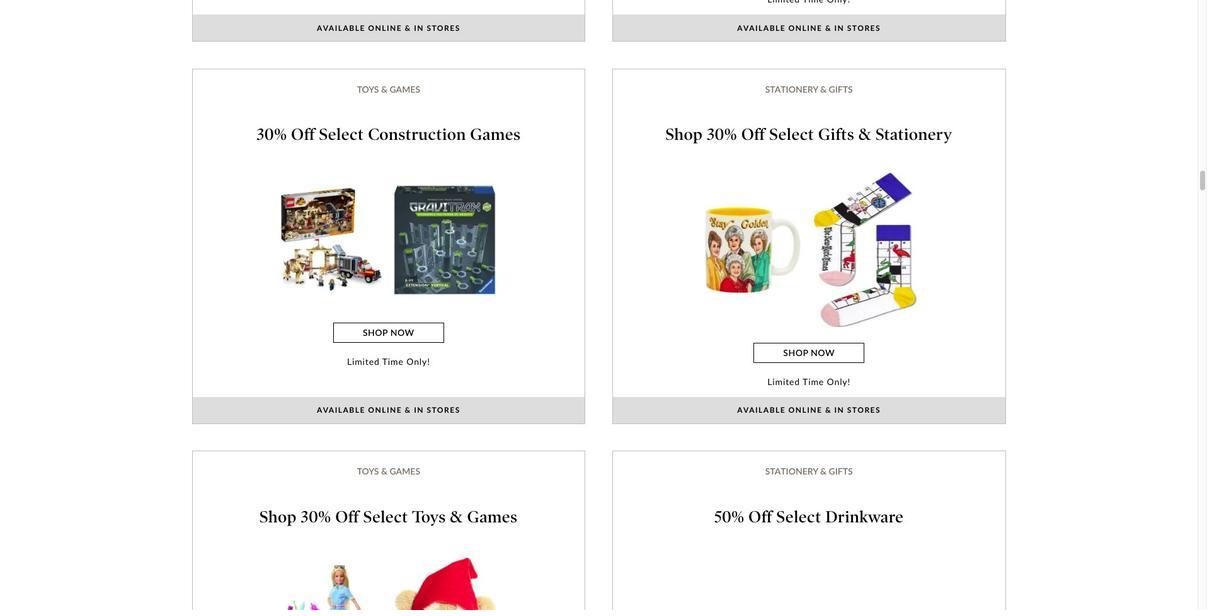 Task type: vqa. For each thing, say whether or not it's contained in the screenshot.
Now associated with Construction
yes



Task type: describe. For each thing, give the bounding box(es) containing it.
0 horizontal spatial 30%
[[257, 125, 287, 145]]

games for construction
[[390, 84, 421, 94]]

shop now for select
[[784, 348, 835, 358]]

30% for shop 30% off select toys & games
[[301, 507, 331, 527]]

toys for construction
[[357, 84, 379, 94]]

shop now link for select
[[754, 343, 865, 363]]

construction
[[368, 125, 466, 145]]

shop now link for construction
[[333, 323, 444, 343]]

toys & games for construction
[[357, 84, 421, 94]]

gifts
[[819, 125, 855, 145]]

time for select
[[803, 376, 825, 387]]

only! for construction
[[407, 356, 430, 367]]

gifts for drinkware
[[829, 466, 853, 477]]

drinkware
[[826, 507, 904, 527]]

30% for shop 30% off select gifts & stationery
[[707, 125, 738, 145]]

only! for select
[[827, 376, 851, 387]]

30% off select construction games
[[257, 125, 521, 145]]

games for select
[[390, 466, 421, 477]]

limited time only! for construction
[[347, 356, 430, 367]]

50%
[[715, 507, 745, 527]]

50% off select drinkware
[[715, 507, 904, 527]]

1 vertical spatial games
[[467, 507, 518, 527]]

toys
[[412, 507, 446, 527]]

stationery & gifts for drinkware
[[766, 466, 853, 477]]



Task type: locate. For each thing, give the bounding box(es) containing it.
0 vertical spatial games
[[390, 84, 421, 94]]

0 vertical spatial games
[[470, 125, 521, 145]]

0 horizontal spatial limited
[[347, 356, 380, 367]]

0 horizontal spatial shop now
[[363, 327, 415, 338]]

2 horizontal spatial 30%
[[707, 125, 738, 145]]

2 stationery from the top
[[766, 466, 819, 477]]

0 vertical spatial limited
[[347, 356, 380, 367]]

off
[[291, 125, 315, 145], [742, 125, 766, 145], [335, 507, 359, 527], [749, 507, 773, 527]]

0 horizontal spatial only!
[[407, 356, 430, 367]]

toys up 30% off select construction games
[[357, 84, 379, 94]]

1 horizontal spatial now
[[811, 348, 835, 358]]

2 stationery & gifts from the top
[[766, 466, 853, 477]]

limited
[[347, 356, 380, 367], [768, 376, 801, 387]]

0 vertical spatial now
[[391, 327, 415, 338]]

only!
[[407, 356, 430, 367], [827, 376, 851, 387]]

0 vertical spatial toys
[[357, 84, 379, 94]]

2 gifts from the top
[[829, 466, 853, 477]]

shop
[[666, 125, 703, 145], [363, 327, 388, 338], [784, 348, 809, 358], [260, 507, 297, 527]]

1 vertical spatial only!
[[827, 376, 851, 387]]

stationery up 50% off select drinkware
[[766, 466, 819, 477]]

toys & games
[[357, 84, 421, 94], [357, 466, 421, 477]]

now for select
[[811, 348, 835, 358]]

gifts up gifts in the right of the page
[[829, 84, 853, 94]]

1 vertical spatial stationery & gifts
[[766, 466, 853, 477]]

shop now link
[[333, 323, 444, 343], [754, 343, 865, 363]]

2 toys from the top
[[357, 466, 379, 477]]

1 toys from the top
[[357, 84, 379, 94]]

gifts for select
[[829, 84, 853, 94]]

30%
[[257, 125, 287, 145], [707, 125, 738, 145], [301, 507, 331, 527]]

stationery
[[876, 125, 953, 145]]

shop 30% off select gifts & stationery
[[666, 125, 953, 145]]

in
[[414, 23, 424, 33], [835, 23, 845, 33], [414, 406, 424, 415], [835, 406, 845, 415]]

time
[[382, 356, 404, 367], [803, 376, 825, 387]]

now for construction
[[391, 327, 415, 338]]

limited for select
[[768, 376, 801, 387]]

0 horizontal spatial now
[[391, 327, 415, 338]]

stationery for select
[[766, 466, 819, 477]]

limited time only!
[[347, 356, 430, 367], [768, 376, 851, 387]]

1 vertical spatial games
[[390, 466, 421, 477]]

available
[[317, 23, 366, 33], [738, 23, 786, 33], [317, 406, 366, 415], [738, 406, 786, 415]]

0 vertical spatial limited time only!
[[347, 356, 430, 367]]

&
[[405, 23, 411, 33], [826, 23, 832, 33], [381, 84, 388, 94], [821, 84, 827, 94], [859, 125, 872, 145], [405, 406, 411, 415], [826, 406, 832, 415], [381, 466, 388, 477], [821, 466, 827, 477], [450, 507, 463, 527]]

1 vertical spatial toys & games
[[357, 466, 421, 477]]

toys & games for select
[[357, 466, 421, 477]]

available online & in stores
[[317, 23, 461, 33], [738, 23, 881, 33], [317, 406, 461, 415], [738, 406, 881, 415]]

time for construction
[[382, 356, 404, 367]]

1 vertical spatial stationery
[[766, 466, 819, 477]]

2 toys & games from the top
[[357, 466, 421, 477]]

shop now
[[363, 327, 415, 338], [784, 348, 835, 358]]

toys up the shop 30% off select toys & games
[[357, 466, 379, 477]]

2 games from the top
[[390, 466, 421, 477]]

shop now for construction
[[363, 327, 415, 338]]

1 toys & games from the top
[[357, 84, 421, 94]]

0 vertical spatial time
[[382, 356, 404, 367]]

0 horizontal spatial limited time only!
[[347, 356, 430, 367]]

games
[[390, 84, 421, 94], [390, 466, 421, 477]]

1 vertical spatial toys
[[357, 466, 379, 477]]

0 horizontal spatial shop now link
[[333, 323, 444, 343]]

limited for construction
[[347, 356, 380, 367]]

1 vertical spatial now
[[811, 348, 835, 358]]

stationery up shop 30% off select gifts & stationery
[[766, 84, 819, 94]]

toys for select
[[357, 466, 379, 477]]

online
[[368, 23, 402, 33], [789, 23, 823, 33], [368, 406, 402, 415], [789, 406, 823, 415]]

0 vertical spatial gifts
[[829, 84, 853, 94]]

toys & games up the shop 30% off select toys & games
[[357, 466, 421, 477]]

games
[[470, 125, 521, 145], [467, 507, 518, 527]]

1 horizontal spatial limited time only!
[[768, 376, 851, 387]]

games up "construction"
[[390, 84, 421, 94]]

1 horizontal spatial time
[[803, 376, 825, 387]]

gifts
[[829, 84, 853, 94], [829, 466, 853, 477]]

stationery & gifts up 50% off select drinkware
[[766, 466, 853, 477]]

gifts up drinkware
[[829, 466, 853, 477]]

stationery
[[766, 84, 819, 94], [766, 466, 819, 477]]

games up the shop 30% off select toys & games
[[390, 466, 421, 477]]

1 gifts from the top
[[829, 84, 853, 94]]

shop 30% off select toys & games
[[260, 507, 518, 527]]

1 vertical spatial limited
[[768, 376, 801, 387]]

1 vertical spatial shop now
[[784, 348, 835, 358]]

0 vertical spatial only!
[[407, 356, 430, 367]]

limited time only! for select
[[768, 376, 851, 387]]

1 stationery from the top
[[766, 84, 819, 94]]

1 vertical spatial gifts
[[829, 466, 853, 477]]

1 horizontal spatial 30%
[[301, 507, 331, 527]]

0 vertical spatial stationery
[[766, 84, 819, 94]]

0 vertical spatial stationery & gifts
[[766, 84, 853, 94]]

1 stationery & gifts from the top
[[766, 84, 853, 94]]

stationery & gifts for select
[[766, 84, 853, 94]]

1 horizontal spatial shop now
[[784, 348, 835, 358]]

1 games from the top
[[390, 84, 421, 94]]

toys
[[357, 84, 379, 94], [357, 466, 379, 477]]

1 vertical spatial limited time only!
[[768, 376, 851, 387]]

1 horizontal spatial limited
[[768, 376, 801, 387]]

stationery & gifts up shop 30% off select gifts & stationery
[[766, 84, 853, 94]]

now
[[391, 327, 415, 338], [811, 348, 835, 358]]

1 horizontal spatial shop now link
[[754, 343, 865, 363]]

0 horizontal spatial time
[[382, 356, 404, 367]]

1 horizontal spatial only!
[[827, 376, 851, 387]]

select
[[319, 125, 364, 145], [770, 125, 815, 145], [364, 507, 408, 527], [777, 507, 822, 527]]

stores
[[427, 23, 461, 33], [848, 23, 881, 33], [427, 406, 461, 415], [848, 406, 881, 415]]

stationery for off
[[766, 84, 819, 94]]

product image image
[[814, 173, 918, 328], [394, 185, 497, 296], [281, 188, 384, 292], [701, 198, 805, 302], [394, 558, 497, 610], [281, 565, 384, 610]]

1 vertical spatial time
[[803, 376, 825, 387]]

toys & games up 30% off select construction games
[[357, 84, 421, 94]]

stationery & gifts
[[766, 84, 853, 94], [766, 466, 853, 477]]

0 vertical spatial shop now
[[363, 327, 415, 338]]

0 vertical spatial toys & games
[[357, 84, 421, 94]]



